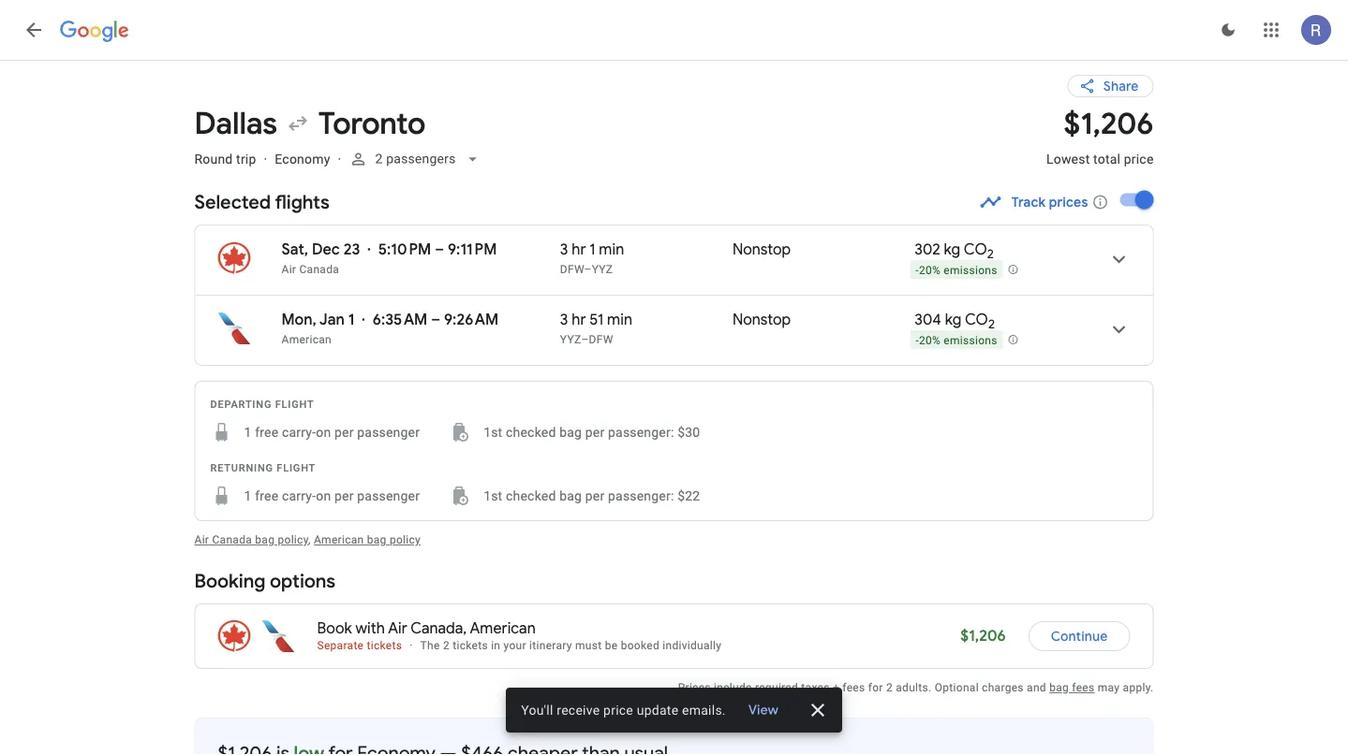 Task type: describe. For each thing, give the bounding box(es) containing it.
checked for 1st checked bag per passenger: $30
[[506, 425, 556, 440]]

5:10 pm – 9:11 pm
[[378, 240, 497, 259]]

- for 302 kg co
[[915, 264, 919, 277]]

the 2 tickets in your itinerary must be booked individually
[[420, 640, 722, 653]]

be
[[605, 640, 618, 653]]

air for air canada bag policy , american bag policy
[[194, 534, 209, 547]]

min for 3 hr 51 min
[[607, 311, 632, 330]]

sat, dec 23
[[281, 240, 360, 259]]

passengers
[[386, 151, 456, 167]]

departing
[[210, 399, 272, 410]]

returning flight
[[210, 462, 316, 474]]

canada,
[[411, 620, 467, 639]]

-20% emissions for 302
[[915, 264, 997, 277]]

Arrival time: 9:11 PM. text field
[[448, 240, 497, 259]]

1 fees from the left
[[842, 682, 865, 695]]

9:11 pm
[[448, 240, 497, 259]]

options
[[270, 570, 335, 593]]

3 hr 1 min dfw – yyz
[[560, 240, 624, 276]]

share
[[1103, 78, 1139, 95]]

– left 9:11 pm
[[435, 240, 444, 259]]

bag for air canada bag policy , american bag policy
[[255, 534, 275, 547]]

view
[[748, 703, 778, 719]]

2 vertical spatial american
[[470, 620, 536, 639]]

return flight on monday, january 1. leaves toronto pearson international airport at 6:35 am on monday, january 1 and arrives at dallas/fort worth international airport at 9:26 am on monday, january 1. element
[[281, 311, 499, 330]]

jan
[[319, 311, 345, 330]]

dfw inside 3 hr 51 min yyz – dfw
[[589, 333, 613, 347]]

american bag policy link
[[314, 534, 421, 547]]

booking options
[[194, 570, 335, 593]]

prices
[[1049, 194, 1088, 211]]

departing flight on saturday, december 23. leaves dallas/fort worth international airport at 5:10 pm on saturday, december 23 and arrives at toronto pearson international airport at 9:11 pm on saturday, december 23. element
[[281, 240, 497, 259]]

1  image from the left
[[264, 151, 267, 167]]

emissions for 304 kg co
[[944, 334, 997, 347]]

302
[[915, 240, 940, 259]]

20% for 302
[[919, 264, 941, 277]]

the
[[420, 640, 440, 653]]

bag for 1st checked bag per passenger: $30
[[559, 425, 582, 440]]

1 tickets from the left
[[367, 640, 402, 653]]

min for 3 hr 1 min
[[599, 240, 624, 259]]

2 inside popup button
[[375, 151, 383, 167]]

canada for air canada
[[299, 263, 339, 276]]

3 for 3 hr 51 min
[[560, 311, 568, 330]]

bag right ,
[[367, 534, 387, 547]]

51
[[590, 311, 604, 330]]

$30
[[677, 425, 700, 440]]

round trip
[[194, 151, 256, 167]]

update
[[637, 703, 679, 718]]

304
[[915, 311, 941, 330]]

include
[[714, 682, 752, 695]]

track prices
[[1011, 194, 1088, 211]]

bag fees button
[[1049, 682, 1095, 695]]

individually
[[663, 640, 722, 653]]

bag for 1st checked bag per passenger: $22
[[559, 489, 582, 504]]

track
[[1011, 194, 1046, 211]]

free for 1st checked bag per passenger: $22
[[255, 489, 279, 504]]

nonstop for 3 hr 51 min
[[733, 311, 791, 330]]

– inside 3 hr 1 min dfw – yyz
[[584, 263, 592, 276]]

in
[[491, 640, 500, 653]]

carry- for 1st checked bag per passenger: $30
[[282, 425, 316, 440]]

+
[[833, 682, 839, 695]]

23
[[343, 240, 360, 259]]

2 inside 304 kg co 2
[[988, 316, 995, 332]]

air canada bag policy link
[[194, 534, 308, 547]]

– left 9:26 am text field
[[431, 311, 440, 330]]

emails.
[[682, 703, 726, 718]]

1 right jan
[[348, 311, 354, 330]]

prices
[[678, 682, 711, 695]]

must
[[575, 640, 602, 653]]

$22
[[677, 489, 700, 504]]

1st checked bag per passenger: $30
[[483, 425, 700, 440]]

first checked bag costs 30 us dollars per passenger element
[[450, 422, 700, 444]]

emissions for 302 kg co
[[944, 264, 997, 277]]

passenger: for $30
[[608, 425, 674, 440]]

20% for 304
[[919, 334, 941, 347]]

1 free carry-on per passenger for 1st checked bag per passenger: $30
[[244, 425, 420, 440]]

mon, jan 1
[[281, 311, 354, 330]]

Arrival time: 9:26 AM. text field
[[444, 311, 499, 330]]

separate tickets
[[317, 640, 402, 653]]

per inside first checked bag costs 22 us dollars per passenger element
[[585, 489, 605, 504]]

Dallas to Toronto and back text field
[[194, 104, 1024, 143]]

none text field inside main content
[[1046, 104, 1154, 184]]

2 right the
[[443, 640, 450, 653]]

taxes
[[801, 682, 830, 695]]

charges
[[982, 682, 1024, 695]]

air canada
[[281, 263, 339, 276]]

separate
[[317, 640, 364, 653]]

2  image from the left
[[338, 151, 341, 167]]

dfw inside 3 hr 1 min dfw – yyz
[[560, 263, 584, 276]]

you'll receive price update emails.
[[521, 703, 726, 718]]

total
[[1093, 151, 1120, 167]]

per inside first checked bag costs 30 us dollars per passenger element
[[585, 425, 605, 440]]

book with air canada, american
[[317, 620, 536, 639]]

learn more about tracked prices image
[[1092, 194, 1109, 211]]

- for 304 kg co
[[915, 334, 919, 347]]

3 for 3 hr 1 min
[[560, 240, 568, 259]]

sat,
[[281, 240, 308, 259]]

yyz inside 3 hr 51 min yyz – dfw
[[560, 333, 581, 347]]

round
[[194, 151, 233, 167]]

2 passengers
[[375, 151, 456, 167]]

list inside main content
[[195, 226, 1153, 365]]

2 right "for"
[[886, 682, 893, 695]]

view button
[[733, 694, 793, 728]]

checked for 1st checked bag per passenger: $22
[[506, 489, 556, 504]]

2 policy from the left
[[390, 534, 421, 547]]

passenger for 1st checked bag per passenger: $30
[[357, 425, 420, 440]]

booking
[[194, 570, 266, 593]]

1206 US dollars text field
[[960, 627, 1006, 646]]

loading results progress bar
[[0, 60, 1348, 64]]

dallas
[[194, 104, 277, 143]]

total duration 3 hr 1 min. element
[[560, 240, 733, 262]]

required
[[755, 682, 798, 695]]

$1,206 for $1,206 lowest total price
[[1064, 104, 1154, 143]]



Task type: vqa. For each thing, say whether or not it's contained in the screenshot.
Track prices
yes



Task type: locate. For each thing, give the bounding box(es) containing it.
apply.
[[1123, 682, 1154, 695]]

checked down first checked bag costs 30 us dollars per passenger element
[[506, 489, 556, 504]]

1 horizontal spatial  image
[[338, 151, 341, 167]]

economy
[[275, 151, 330, 167]]

9:26 am
[[444, 311, 499, 330]]

$1,206
[[1064, 104, 1154, 143], [960, 627, 1006, 646]]

min up 51 at the left top
[[599, 240, 624, 259]]

0 vertical spatial hr
[[572, 240, 586, 259]]

3 inside 3 hr 51 min yyz – dfw
[[560, 311, 568, 330]]

2 nonstop flight. element from the top
[[733, 311, 791, 333]]

20%
[[919, 264, 941, 277], [919, 334, 941, 347]]

hr for 1
[[572, 240, 586, 259]]

on for 1st checked bag per passenger: $22
[[316, 489, 331, 504]]

2 emissions from the top
[[944, 334, 997, 347]]

0 vertical spatial carry-
[[282, 425, 316, 440]]

may
[[1098, 682, 1120, 695]]

american up the in
[[470, 620, 536, 639]]

1 - from the top
[[915, 264, 919, 277]]

1 nonstop flight. element from the top
[[733, 240, 791, 262]]

1 vertical spatial 1 free carry-on per passenger
[[244, 489, 420, 504]]

kg right 304
[[945, 311, 962, 330]]

1 passenger: from the top
[[608, 425, 674, 440]]

flight for departing flight
[[275, 399, 314, 410]]

checked up first checked bag costs 22 us dollars per passenger element
[[506, 425, 556, 440]]

total duration 3 hr 51 min. element
[[560, 311, 733, 333]]

carry- down departing flight
[[282, 425, 316, 440]]

co for 304 kg co
[[965, 311, 988, 330]]

2 tickets from the left
[[453, 640, 488, 653]]

3 left 51 at the left top
[[560, 311, 568, 330]]

1 vertical spatial free
[[255, 489, 279, 504]]

flight right "departing"
[[275, 399, 314, 410]]

1st inside first checked bag costs 30 us dollars per passenger element
[[483, 425, 502, 440]]

carry- up air canada bag policy , american bag policy
[[282, 489, 316, 504]]

0 vertical spatial nonstop
[[733, 240, 791, 259]]

price left update
[[603, 703, 633, 718]]

flight for returning flight
[[277, 462, 316, 474]]

air up booking
[[194, 534, 209, 547]]

1 vertical spatial price
[[603, 703, 633, 718]]

fees left may
[[1072, 682, 1095, 695]]

carry-
[[282, 425, 316, 440], [282, 489, 316, 504]]

price inside $1,206 lowest total price
[[1124, 151, 1154, 167]]

1 1 free carry-on per passenger from the top
[[244, 425, 420, 440]]

– down total duration 3 hr 51 min. element
[[581, 333, 589, 347]]

kg right 302
[[944, 240, 960, 259]]

flight right returning
[[277, 462, 316, 474]]

min inside 3 hr 51 min yyz – dfw
[[607, 311, 632, 330]]

american down mon,
[[281, 333, 332, 347]]

-20% emissions down 304 kg co 2
[[915, 334, 997, 347]]

0 vertical spatial passenger
[[357, 425, 420, 440]]

tickets down with
[[367, 640, 402, 653]]

2 free from the top
[[255, 489, 279, 504]]

mon,
[[281, 311, 317, 330]]

price right total
[[1124, 151, 1154, 167]]

1 vertical spatial nonstop
[[733, 311, 791, 330]]

policy up book with air canada, american
[[390, 534, 421, 547]]

0 vertical spatial passenger:
[[608, 425, 674, 440]]

dfw up 3 hr 51 min yyz – dfw
[[560, 263, 584, 276]]

2 right 302
[[987, 246, 994, 262]]

flight details. departing flight on saturday, december 23. leaves dallas/fort worth international airport at 5:10 pm on saturday, december 23 and arrives at toronto pearson international airport at 9:11 pm on saturday, december 23. image
[[1096, 237, 1141, 282]]

co inside 302 kg co 2
[[964, 240, 987, 259]]

2 on from the top
[[316, 489, 331, 504]]

1206 us dollars element
[[1064, 104, 1154, 143]]

0 horizontal spatial tickets
[[367, 640, 402, 653]]

0 horizontal spatial dfw
[[560, 263, 584, 276]]

1
[[590, 240, 595, 259], [348, 311, 354, 330], [244, 425, 252, 440], [244, 489, 252, 504]]

change appearance image
[[1206, 7, 1251, 52]]

1st inside first checked bag costs 22 us dollars per passenger element
[[483, 489, 502, 504]]

bag inside first checked bag costs 30 us dollars per passenger element
[[559, 425, 582, 440]]

1 vertical spatial yyz
[[560, 333, 581, 347]]

1 horizontal spatial fees
[[1072, 682, 1095, 695]]

checked
[[506, 425, 556, 440], [506, 489, 556, 504]]

1 vertical spatial american
[[314, 534, 364, 547]]

1 vertical spatial min
[[607, 311, 632, 330]]

1st for 1st checked bag per passenger: $30
[[483, 425, 502, 440]]

policy up options on the bottom of the page
[[278, 534, 308, 547]]

min
[[599, 240, 624, 259], [607, 311, 632, 330]]

0 vertical spatial -
[[915, 264, 919, 277]]

1 horizontal spatial tickets
[[453, 640, 488, 653]]

passenger: inside first checked bag costs 30 us dollars per passenger element
[[608, 425, 674, 440]]

tickets
[[367, 640, 402, 653], [453, 640, 488, 653]]

bag inside first checked bag costs 22 us dollars per passenger element
[[559, 489, 582, 504]]

1 policy from the left
[[278, 534, 308, 547]]

2 passenger from the top
[[357, 489, 420, 504]]

co inside 304 kg co 2
[[965, 311, 988, 330]]

and
[[1027, 682, 1046, 695]]

0 vertical spatial air
[[281, 263, 296, 276]]

Departure time: 5:10 PM. text field
[[378, 240, 431, 259]]

bag right and
[[1049, 682, 1069, 695]]

0 vertical spatial 1 free carry-on per passenger
[[244, 425, 420, 440]]

2 -20% emissions from the top
[[915, 334, 997, 347]]

1 horizontal spatial dfw
[[589, 333, 613, 347]]

air for air canada
[[281, 263, 296, 276]]

tickets left the in
[[453, 640, 488, 653]]

2 1st from the top
[[483, 489, 502, 504]]

policy
[[278, 534, 308, 547], [390, 534, 421, 547]]

1 vertical spatial -
[[915, 334, 919, 347]]

1 vertical spatial emissions
[[944, 334, 997, 347]]

0 vertical spatial on
[[316, 425, 331, 440]]

None text field
[[1046, 104, 1154, 184]]

1 free carry-on per passenger up ,
[[244, 489, 420, 504]]

passenger: inside first checked bag costs 22 us dollars per passenger element
[[608, 489, 674, 504]]

2
[[375, 151, 383, 167], [987, 246, 994, 262], [988, 316, 995, 332], [443, 640, 450, 653], [886, 682, 893, 695]]

passenger: left $30
[[608, 425, 674, 440]]

0 vertical spatial kg
[[944, 240, 960, 259]]

1 horizontal spatial yyz
[[592, 263, 613, 276]]

main content
[[194, 60, 1167, 756]]

yyz
[[592, 263, 613, 276], [560, 333, 581, 347]]

air canada bag policy , american bag policy
[[194, 534, 421, 547]]

0 vertical spatial 20%
[[919, 264, 941, 277]]

fees
[[842, 682, 865, 695], [1072, 682, 1095, 695]]

20% down 304
[[919, 334, 941, 347]]

kg for 304
[[945, 311, 962, 330]]

2 down toronto
[[375, 151, 383, 167]]

dfw down 51 at the left top
[[589, 333, 613, 347]]

3 up 3 hr 51 min yyz – dfw
[[560, 240, 568, 259]]

1 free carry-on per passenger
[[244, 425, 420, 440], [244, 489, 420, 504]]

book
[[317, 620, 352, 639]]

302 kg co 2
[[915, 240, 994, 262]]

1 checked from the top
[[506, 425, 556, 440]]

departing flight
[[210, 399, 314, 410]]

nonstop flight. element for 3 hr 51 min
[[733, 311, 791, 333]]

you'll
[[521, 703, 553, 718]]

1 vertical spatial air
[[194, 534, 209, 547]]

0 horizontal spatial yyz
[[560, 333, 581, 347]]

2 passengers button
[[341, 137, 489, 182]]

kg inside 302 kg co 2
[[944, 240, 960, 259]]

dec
[[312, 240, 340, 259]]

1 free carry-on per passenger down departing flight
[[244, 425, 420, 440]]

american right ,
[[314, 534, 364, 547]]

1 carry- from the top
[[282, 425, 316, 440]]

min inside 3 hr 1 min dfw – yyz
[[599, 240, 624, 259]]

0 vertical spatial 3
[[560, 240, 568, 259]]

flight details. return flight on monday, january 1. leaves toronto pearson international airport at 6:35 am on monday, january 1 and arrives at dallas/fort worth international airport at 9:26 am on monday, january 1. image
[[1096, 307, 1141, 352]]

2 1 free carry-on per passenger from the top
[[244, 489, 420, 504]]

on
[[316, 425, 331, 440], [316, 489, 331, 504]]

1 vertical spatial 3
[[560, 311, 568, 330]]

1 vertical spatial passenger
[[357, 489, 420, 504]]

-20% emissions down 302 kg co 2
[[915, 264, 997, 277]]

1 vertical spatial 20%
[[919, 334, 941, 347]]

bag down first checked bag costs 30 us dollars per passenger element
[[559, 489, 582, 504]]

2 hr from the top
[[572, 311, 586, 330]]

share button
[[1068, 75, 1154, 97]]

-20% emissions
[[915, 264, 997, 277], [915, 334, 997, 347]]

1 up 51 at the left top
[[590, 240, 595, 259]]

booked
[[621, 640, 659, 653]]

co right 304
[[965, 311, 988, 330]]

1 vertical spatial kg
[[945, 311, 962, 330]]

5:10 pm
[[378, 240, 431, 259]]

20% down 302
[[919, 264, 941, 277]]

receive
[[557, 703, 600, 718]]

2 fees from the left
[[1072, 682, 1095, 695]]

$1,206 up total
[[1064, 104, 1154, 143]]

0 vertical spatial emissions
[[944, 264, 997, 277]]

0 vertical spatial american
[[281, 333, 332, 347]]

canada for air canada bag policy , american bag policy
[[212, 534, 252, 547]]

1 free carry-on per passenger for 1st checked bag per passenger: $22
[[244, 489, 420, 504]]

1 horizontal spatial policy
[[390, 534, 421, 547]]

1 horizontal spatial $1,206
[[1064, 104, 1154, 143]]

- down 302
[[915, 264, 919, 277]]

1 vertical spatial carry-
[[282, 489, 316, 504]]

1 vertical spatial co
[[965, 311, 988, 330]]

kg
[[944, 240, 960, 259], [945, 311, 962, 330]]

2 inside 302 kg co 2
[[987, 246, 994, 262]]

co right 302
[[964, 240, 987, 259]]

6:35 am
[[373, 311, 427, 330]]

2 nonstop from the top
[[733, 311, 791, 330]]

2 passenger: from the top
[[608, 489, 674, 504]]

0 vertical spatial yyz
[[592, 263, 613, 276]]

on for 1st checked bag per passenger: $30
[[316, 425, 331, 440]]

 image
[[264, 151, 267, 167], [338, 151, 341, 167]]

emissions down 304 kg co 2
[[944, 334, 997, 347]]

min right 51 at the left top
[[607, 311, 632, 330]]

go back image
[[22, 19, 45, 41]]

hr inside 3 hr 1 min dfw – yyz
[[572, 240, 586, 259]]

1 1st from the top
[[483, 425, 502, 440]]

nonstop
[[733, 240, 791, 259], [733, 311, 791, 330]]

0 vertical spatial 1st
[[483, 425, 502, 440]]

0 vertical spatial canada
[[299, 263, 339, 276]]

0 vertical spatial $1,206
[[1064, 104, 1154, 143]]

selected flights
[[194, 190, 330, 214]]

first checked bag costs 22 us dollars per passenger element
[[450, 485, 700, 508]]

per
[[334, 425, 354, 440], [585, 425, 605, 440], [334, 489, 354, 504], [585, 489, 605, 504]]

lowest
[[1046, 151, 1090, 167]]

1st for 1st checked bag per passenger: $22
[[483, 489, 502, 504]]

0 vertical spatial dfw
[[560, 263, 584, 276]]

1 vertical spatial 1st
[[483, 489, 502, 504]]

0 vertical spatial nonstop flight. element
[[733, 240, 791, 262]]

list
[[195, 226, 1153, 365]]

0 horizontal spatial fees
[[842, 682, 865, 695]]

1 vertical spatial dfw
[[589, 333, 613, 347]]

air right with
[[388, 620, 407, 639]]

0 horizontal spatial $1,206
[[960, 627, 1006, 646]]

price inside the view status
[[603, 703, 633, 718]]

main content containing dallas
[[194, 60, 1167, 756]]

passenger: left $22
[[608, 489, 674, 504]]

0 vertical spatial min
[[599, 240, 624, 259]]

hr up 3 hr 51 min yyz – dfw
[[572, 240, 586, 259]]

1 3 from the top
[[560, 240, 568, 259]]

 image right trip
[[264, 151, 267, 167]]

0 vertical spatial co
[[964, 240, 987, 259]]

emissions down 302 kg co 2
[[944, 264, 997, 277]]

1 vertical spatial flight
[[277, 462, 316, 474]]

none text field containing $1,206
[[1046, 104, 1154, 184]]

0 vertical spatial flight
[[275, 399, 314, 410]]

passenger for 1st checked bag per passenger: $22
[[357, 489, 420, 504]]

2 horizontal spatial air
[[388, 620, 407, 639]]

- down 304
[[915, 334, 919, 347]]

– up 51 at the left top
[[584, 263, 592, 276]]

1 hr from the top
[[572, 240, 586, 259]]

fees right +
[[842, 682, 865, 695]]

toronto
[[318, 104, 426, 143]]

0 horizontal spatial price
[[603, 703, 633, 718]]

1 nonstop from the top
[[733, 240, 791, 259]]

free down departing flight
[[255, 425, 279, 440]]

1 vertical spatial hr
[[572, 311, 586, 330]]

bag up the booking options
[[255, 534, 275, 547]]

1 20% from the top
[[919, 264, 941, 277]]

free down returning flight
[[255, 489, 279, 504]]

flights
[[275, 190, 330, 214]]

yyz down total duration 3 hr 51 min. element
[[560, 333, 581, 347]]

1 inside 3 hr 1 min dfw – yyz
[[590, 240, 595, 259]]

co
[[964, 240, 987, 259], [965, 311, 988, 330]]

trip
[[236, 151, 256, 167]]

your
[[504, 640, 526, 653]]

nonstop flight. element for 3 hr 1 min
[[733, 240, 791, 262]]

0 horizontal spatial policy
[[278, 534, 308, 547]]

air
[[281, 263, 296, 276], [194, 534, 209, 547], [388, 620, 407, 639]]

304 kg co 2
[[915, 311, 995, 332]]

price
[[1124, 151, 1154, 167], [603, 703, 633, 718]]

nonstop for 3 hr 1 min
[[733, 240, 791, 259]]

0 horizontal spatial  image
[[264, 151, 267, 167]]

canada down sat, dec 23
[[299, 263, 339, 276]]

prices include required taxes + fees for 2 adults. optional charges and bag fees may apply.
[[678, 682, 1154, 695]]

free for 1st checked bag per passenger: $30
[[255, 425, 279, 440]]

1 horizontal spatial price
[[1124, 151, 1154, 167]]

1 free from the top
[[255, 425, 279, 440]]

returning
[[210, 462, 273, 474]]

continue
[[1051, 629, 1108, 645]]

1 vertical spatial -20% emissions
[[915, 334, 997, 347]]

2 3 from the top
[[560, 311, 568, 330]]

air down sat,
[[281, 263, 296, 276]]

optional
[[935, 682, 979, 695]]

1st checked bag per passenger: $22
[[483, 489, 700, 504]]

3 hr 51 min yyz – dfw
[[560, 311, 632, 347]]

0 horizontal spatial canada
[[212, 534, 252, 547]]

itinerary
[[529, 640, 572, 653]]

yyz inside 3 hr 1 min dfw – yyz
[[592, 263, 613, 276]]

kg for 302
[[944, 240, 960, 259]]

,
[[308, 534, 311, 547]]

emissions
[[944, 264, 997, 277], [944, 334, 997, 347]]

1 on from the top
[[316, 425, 331, 440]]

$1,206 for $1,206
[[960, 627, 1006, 646]]

$1,206 inside $1,206 lowest total price
[[1064, 104, 1154, 143]]

hr
[[572, 240, 586, 259], [572, 311, 586, 330]]

1 vertical spatial $1,206
[[960, 627, 1006, 646]]

$1,206 up charges
[[960, 627, 1006, 646]]

2 20% from the top
[[919, 334, 941, 347]]

3 inside 3 hr 1 min dfw – yyz
[[560, 240, 568, 259]]

1 vertical spatial on
[[316, 489, 331, 504]]

-20% emissions for 304
[[915, 334, 997, 347]]

0 vertical spatial -20% emissions
[[915, 264, 997, 277]]

kg inside 304 kg co 2
[[945, 311, 962, 330]]

1 passenger from the top
[[357, 425, 420, 440]]

1 vertical spatial checked
[[506, 489, 556, 504]]

bag
[[559, 425, 582, 440], [559, 489, 582, 504], [255, 534, 275, 547], [367, 534, 387, 547], [1049, 682, 1069, 695]]

2 vertical spatial air
[[388, 620, 407, 639]]

co for 302 kg co
[[964, 240, 987, 259]]

0 vertical spatial checked
[[506, 425, 556, 440]]

1 down returning
[[244, 489, 252, 504]]

carry- for 1st checked bag per passenger: $22
[[282, 489, 316, 504]]

0 vertical spatial price
[[1124, 151, 1154, 167]]

view status
[[506, 689, 842, 733]]

6:35 am – 9:26 am
[[373, 311, 499, 330]]

1st
[[483, 425, 502, 440], [483, 489, 502, 504]]

$1,206 lowest total price
[[1046, 104, 1154, 167]]

1 horizontal spatial air
[[281, 263, 296, 276]]

0 horizontal spatial air
[[194, 534, 209, 547]]

bag up first checked bag costs 22 us dollars per passenger element
[[559, 425, 582, 440]]

0 vertical spatial free
[[255, 425, 279, 440]]

2 carry- from the top
[[282, 489, 316, 504]]

1 vertical spatial canada
[[212, 534, 252, 547]]

hr for 51
[[572, 311, 586, 330]]

hr left 51 at the left top
[[572, 311, 586, 330]]

1 vertical spatial nonstop flight. element
[[733, 311, 791, 333]]

adults.
[[896, 682, 932, 695]]

continue button
[[1028, 615, 1130, 659]]

2 - from the top
[[915, 334, 919, 347]]

hr inside 3 hr 51 min yyz – dfw
[[572, 311, 586, 330]]

1 down "departing"
[[244, 425, 252, 440]]

2 right 304
[[988, 316, 995, 332]]

1 emissions from the top
[[944, 264, 997, 277]]

list containing sat, dec 23
[[195, 226, 1153, 365]]

canada up booking
[[212, 534, 252, 547]]

– inside 3 hr 51 min yyz – dfw
[[581, 333, 589, 347]]

yyz down total duration 3 hr 1 min. element
[[592, 263, 613, 276]]

nonstop flight. element
[[733, 240, 791, 262], [733, 311, 791, 333]]

1 -20% emissions from the top
[[915, 264, 997, 277]]

1 horizontal spatial canada
[[299, 263, 339, 276]]

passenger: for $22
[[608, 489, 674, 504]]

flight
[[275, 399, 314, 410], [277, 462, 316, 474]]

for
[[868, 682, 883, 695]]

 image right the economy
[[338, 151, 341, 167]]

1 vertical spatial passenger:
[[608, 489, 674, 504]]

Departure time: 6:35 AM. text field
[[373, 311, 427, 330]]

-
[[915, 264, 919, 277], [915, 334, 919, 347]]

free
[[255, 425, 279, 440], [255, 489, 279, 504]]

american
[[281, 333, 332, 347], [314, 534, 364, 547], [470, 620, 536, 639]]

with
[[355, 620, 385, 639]]

selected
[[194, 190, 271, 214]]

2 checked from the top
[[506, 489, 556, 504]]



